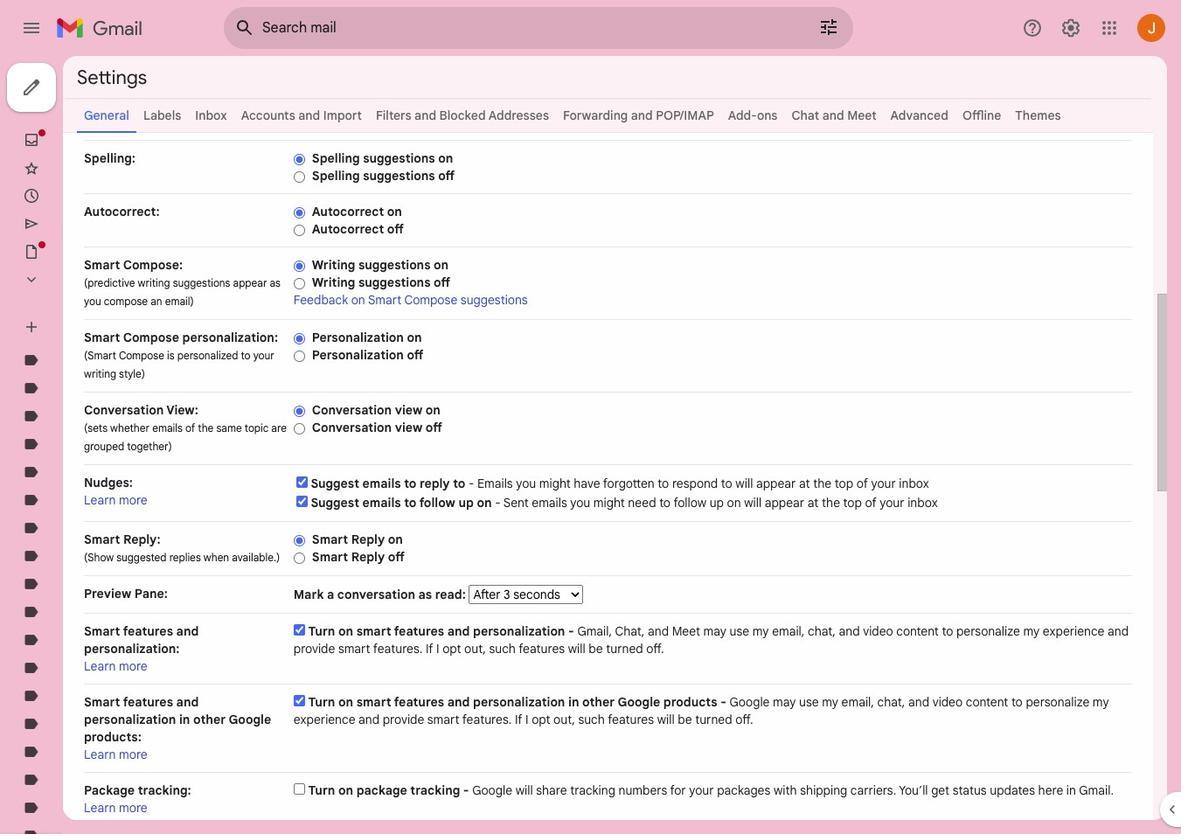 Task type: describe. For each thing, give the bounding box(es) containing it.
spelling suggestions off
[[312, 168, 455, 184]]

if inside google may use my email, chat, and video content to personalize my experience and provide smart features. if i opt out, such features will be turned off.
[[515, 712, 522, 727]]

have
[[574, 476, 600, 491]]

inbox
[[195, 108, 227, 123]]

conversation for conversation view off
[[312, 420, 392, 435]]

need
[[628, 495, 656, 511]]

emails left reply
[[362, 476, 401, 491]]

gmail image
[[56, 10, 151, 45]]

smart for smart compose: (predictive writing suggestions appear as you compose an email)
[[84, 257, 120, 273]]

will inside the gmail, chat, and meet may use my email, chat, and video content to personalize my experience and provide smart features. if i opt out, such features will be turned off.
[[568, 641, 586, 657]]

1 horizontal spatial might
[[594, 495, 625, 511]]

more inside nudges: learn more
[[119, 492, 147, 508]]

spelling suggestions on
[[312, 150, 453, 166]]

out, inside google may use my email, chat, and video content to personalize my experience and provide smart features. if i opt out, such features will be turned off.
[[553, 712, 575, 727]]

may inside the gmail, chat, and meet may use my email, chat, and video content to personalize my experience and provide smart features. if i opt out, such features will be turned off.
[[703, 623, 727, 639]]

email)
[[165, 295, 194, 308]]

you'll
[[899, 783, 928, 798]]

will inside google may use my email, chat, and video content to personalize my experience and provide smart features. if i opt out, such features will be turned off.
[[657, 712, 675, 727]]

1 vertical spatial at
[[808, 495, 819, 511]]

personalize inside the gmail, chat, and meet may use my email, chat, and video content to personalize my experience and provide smart features. if i opt out, such features will be turned off.
[[956, 623, 1020, 639]]

main menu image
[[21, 17, 42, 38]]

share
[[536, 783, 567, 798]]

smart inside google may use my email, chat, and video content to personalize my experience and provide smart features. if i opt out, such features will be turned off.
[[427, 712, 459, 727]]

chat,
[[615, 623, 645, 639]]

2 tracking from the left
[[570, 783, 615, 798]]

off for conversation view on
[[426, 420, 442, 435]]

Autocorrect on radio
[[294, 206, 305, 219]]

forwarding and pop/imap link
[[563, 108, 714, 123]]

read:
[[435, 587, 466, 602]]

pop/imap
[[656, 108, 714, 123]]

1 horizontal spatial other
[[582, 694, 615, 710]]

themes
[[1015, 108, 1061, 123]]

- right package
[[463, 783, 469, 798]]

smart reply off
[[312, 549, 405, 565]]

accounts and import
[[241, 108, 362, 123]]

reply for on
[[351, 532, 385, 547]]

email, inside google may use my email, chat, and video content to personalize my experience and provide smart features. if i opt out, such features will be turned off.
[[842, 694, 874, 710]]

learn more link for package tracking:
[[84, 800, 147, 816]]

Personalization on radio
[[294, 332, 305, 345]]

2 vertical spatial of
[[865, 495, 877, 511]]

feedback
[[294, 292, 348, 308]]

personalization for personalization off
[[312, 347, 404, 363]]

3 turn from the top
[[308, 783, 335, 798]]

(sets
[[84, 421, 108, 435]]

0 vertical spatial might
[[539, 476, 571, 491]]

content inside google may use my email, chat, and video content to personalize my experience and provide smart features. if i opt out, such features will be turned off.
[[966, 694, 1008, 710]]

and inside smart features and personalization: learn more
[[176, 623, 199, 639]]

chat, inside the gmail, chat, and meet may use my email, chat, and video content to personalize my experience and provide smart features. if i opt out, such features will be turned off.
[[808, 623, 836, 639]]

1 vertical spatial the
[[813, 476, 832, 491]]

offline link
[[963, 108, 1001, 123]]

pane:
[[135, 586, 168, 602]]

same
[[216, 421, 242, 435]]

are
[[271, 421, 287, 435]]

accounts and import link
[[241, 108, 362, 123]]

writing suggestions on
[[312, 257, 449, 273]]

Spelling suggestions off radio
[[294, 170, 305, 183]]

features down read:
[[394, 623, 444, 639]]

personalization for personalization on
[[312, 330, 404, 345]]

1 up from the left
[[459, 495, 474, 511]]

personalization on
[[312, 330, 422, 345]]

writing for writing suggestions off
[[312, 275, 355, 290]]

personalization: inside smart features and personalization: learn more
[[84, 641, 180, 657]]

personalization off
[[312, 347, 424, 363]]

such inside the gmail, chat, and meet may use my email, chat, and video content to personalize my experience and provide smart features. if i opt out, such features will be turned off.
[[489, 641, 516, 657]]

use inside google may use my email, chat, and video content to personalize my experience and provide smart features. if i opt out, such features will be turned off.
[[799, 694, 819, 710]]

smart for smart reply off
[[312, 549, 348, 565]]

turned inside google may use my email, chat, and video content to personalize my experience and provide smart features. if i opt out, such features will be turned off.
[[695, 712, 732, 727]]

smart for smart features and personalization: learn more
[[84, 623, 120, 639]]

more inside smart features and personalization: learn more
[[119, 658, 147, 674]]

video inside google may use my email, chat, and video content to personalize my experience and provide smart features. if i opt out, such features will be turned off.
[[933, 694, 963, 710]]

filters and blocked addresses link
[[376, 108, 549, 123]]

general
[[84, 108, 129, 123]]

labels
[[143, 108, 181, 123]]

conversation view: (sets whether emails of the same topic are grouped together)
[[84, 402, 287, 453]]

addresses
[[489, 108, 549, 123]]

tracking:
[[138, 783, 191, 798]]

suggest for suggest emails to reply to - emails you might have forgotten to respond to will appear at the top of your inbox
[[311, 476, 359, 491]]

view for on
[[395, 402, 422, 418]]

compose
[[104, 295, 148, 308]]

reply for off
[[351, 549, 385, 565]]

chat, inside google may use my email, chat, and video content to personalize my experience and provide smart features. if i opt out, such features will be turned off.
[[877, 694, 905, 710]]

suggest emails to reply to - emails you might have forgotten to respond to will appear at the top of your inbox
[[311, 476, 929, 491]]

ons
[[757, 108, 778, 123]]

features inside the gmail, chat, and meet may use my email, chat, and video content to personalize my experience and provide smart features. if i opt out, such features will be turned off.
[[519, 641, 565, 657]]

available.)
[[232, 551, 280, 564]]

0 vertical spatial at
[[799, 476, 810, 491]]

conversation view on
[[312, 402, 440, 418]]

sent
[[503, 495, 529, 511]]

advanced
[[891, 108, 949, 123]]

status
[[953, 783, 987, 798]]

google inside smart features and personalization in other google products: learn more
[[229, 712, 271, 727]]

here
[[1038, 783, 1063, 798]]

2 vertical spatial in
[[1067, 783, 1076, 798]]

conversation for conversation view on
[[312, 402, 392, 418]]

smart features and personalization: learn more
[[84, 623, 199, 674]]

smart reply: (show suggested replies when available.)
[[84, 532, 280, 564]]

0 vertical spatial compose
[[404, 292, 457, 308]]

respond
[[672, 476, 718, 491]]

of inside the conversation view: (sets whether emails of the same topic are grouped together)
[[185, 421, 195, 435]]

Spelling suggestions on radio
[[294, 153, 305, 166]]

Smart Reply on radio
[[294, 534, 305, 547]]

turn on smart features and personalization -
[[308, 623, 577, 639]]

smart down writing suggestions off
[[368, 292, 402, 308]]

themes link
[[1015, 108, 1061, 123]]

smart compose: (predictive writing suggestions appear as you compose an email)
[[84, 257, 281, 308]]

0 vertical spatial meet
[[847, 108, 877, 123]]

gmail,
[[577, 623, 612, 639]]

whether
[[110, 421, 150, 435]]

(predictive
[[84, 276, 135, 289]]

personalized
[[177, 349, 238, 362]]

grouped
[[84, 440, 124, 453]]

1 vertical spatial appear
[[756, 476, 796, 491]]

2 vertical spatial you
[[570, 495, 590, 511]]

settings
[[77, 65, 147, 89]]

in inside smart features and personalization in other google products: learn more
[[179, 712, 190, 727]]

turn on smart features and personalization in other google products -
[[308, 694, 730, 710]]

add-ons link
[[728, 108, 778, 123]]

autocorrect on
[[312, 204, 402, 219]]

shipping
[[800, 783, 847, 798]]

labels link
[[143, 108, 181, 123]]

0 vertical spatial inbox
[[899, 476, 929, 491]]

writing inside smart compose: (predictive writing suggestions appear as you compose an email)
[[138, 276, 170, 289]]

nudges: learn more
[[84, 475, 147, 508]]

off. inside google may use my email, chat, and video content to personalize my experience and provide smart features. if i opt out, such features will be turned off.
[[736, 712, 753, 727]]

(show
[[84, 551, 114, 564]]

opt inside google may use my email, chat, and video content to personalize my experience and provide smart features. if i opt out, such features will be turned off.
[[532, 712, 550, 727]]

advanced link
[[891, 108, 949, 123]]

such inside google may use my email, chat, and video content to personalize my experience and provide smart features. if i opt out, such features will be turned off.
[[578, 712, 605, 727]]

smart for smart compose personalization: (smart compose is personalized to your writing style)
[[84, 330, 120, 345]]

filters
[[376, 108, 411, 123]]

as inside smart compose: (predictive writing suggestions appear as you compose an email)
[[270, 276, 281, 289]]

- left sent
[[495, 495, 501, 511]]

- right 'products'
[[721, 694, 726, 710]]

topic
[[245, 421, 269, 435]]

compose:
[[123, 257, 183, 273]]

products:
[[84, 729, 141, 745]]

off. inside the gmail, chat, and meet may use my email, chat, and video content to personalize my experience and provide smart features. if i opt out, such features will be turned off.
[[646, 641, 664, 657]]

learn inside smart features and personalization: learn more
[[84, 658, 116, 674]]

learn more link for smart features and personalization in other google products:
[[84, 747, 147, 762]]

other inside smart features and personalization in other google products: learn more
[[193, 712, 226, 727]]

smart features and personalization in other google products: learn more
[[84, 694, 271, 762]]

you for might
[[516, 476, 536, 491]]

add-
[[728, 108, 757, 123]]

off down personalization on
[[407, 347, 424, 363]]

suggestions inside smart compose: (predictive writing suggestions appear as you compose an email)
[[173, 276, 230, 289]]

to inside google may use my email, chat, and video content to personalize my experience and provide smart features. if i opt out, such features will be turned off.
[[1011, 694, 1023, 710]]

products
[[663, 694, 717, 710]]

conversation for conversation view: (sets whether emails of the same topic are grouped together)
[[84, 402, 164, 418]]

spelling for spelling suggestions off
[[312, 168, 360, 184]]

smart inside the gmail, chat, and meet may use my email, chat, and video content to personalize my experience and provide smart features. if i opt out, such features will be turned off.
[[338, 641, 370, 657]]

writing for writing suggestions on
[[312, 257, 355, 273]]

an
[[151, 295, 162, 308]]

features inside google may use my email, chat, and video content to personalize my experience and provide smart features. if i opt out, such features will be turned off.
[[608, 712, 654, 727]]

off up writing suggestions on
[[387, 221, 404, 237]]

off for spelling suggestions on
[[438, 168, 455, 184]]

off for smart reply on
[[388, 549, 405, 565]]

mark a conversation as read:
[[294, 587, 469, 602]]

package tracking: learn more
[[84, 783, 191, 816]]



Task type: locate. For each thing, give the bounding box(es) containing it.
autocorrect up autocorrect off
[[312, 204, 384, 219]]

smart up (predictive
[[84, 257, 120, 273]]

provide inside google may use my email, chat, and video content to personalize my experience and provide smart features. if i opt out, such features will be turned off.
[[383, 712, 424, 727]]

follow down "respond" in the bottom right of the page
[[674, 495, 707, 511]]

features up products:
[[123, 694, 173, 710]]

autocorrect for autocorrect on
[[312, 204, 384, 219]]

learn inside package tracking: learn more
[[84, 800, 116, 816]]

0 horizontal spatial follow
[[419, 495, 455, 511]]

suggested
[[116, 551, 167, 564]]

0 vertical spatial personalization:
[[182, 330, 278, 345]]

compose down writing suggestions off
[[404, 292, 457, 308]]

suggestions for spelling suggestions off
[[363, 168, 435, 184]]

1 tracking from the left
[[410, 783, 460, 798]]

3 more from the top
[[119, 747, 147, 762]]

personalization down personalization on
[[312, 347, 404, 363]]

features inside smart features and personalization in other google products: learn more
[[123, 694, 173, 710]]

if down turn on smart features and personalization in other google products -
[[515, 712, 522, 727]]

learn down products:
[[84, 747, 116, 762]]

my
[[753, 623, 769, 639], [1023, 623, 1040, 639], [822, 694, 838, 710], [1093, 694, 1109, 710]]

provide up package
[[383, 712, 424, 727]]

2 reply from the top
[[351, 549, 385, 565]]

0 vertical spatial be
[[589, 641, 603, 657]]

0 vertical spatial writing
[[138, 276, 170, 289]]

import
[[323, 108, 362, 123]]

turn for turn on smart features and personalization -
[[308, 623, 335, 639]]

content inside the gmail, chat, and meet may use my email, chat, and video content to personalize my experience and provide smart features. if i opt out, such features will be turned off.
[[896, 623, 939, 639]]

None search field
[[224, 7, 853, 49]]

smart
[[356, 623, 391, 639], [338, 641, 370, 657], [356, 694, 391, 710], [427, 712, 459, 727]]

2 autocorrect from the top
[[312, 221, 384, 237]]

spelling
[[312, 150, 360, 166], [312, 168, 360, 184]]

3 learn from the top
[[84, 747, 116, 762]]

in down gmail,
[[568, 694, 579, 710]]

turn on package tracking - google will share tracking numbers for your packages with shipping carriers. you'll get status updates here in gmail.
[[308, 783, 1114, 798]]

1 horizontal spatial features.
[[462, 712, 512, 727]]

0 vertical spatial the
[[198, 421, 214, 435]]

off up reply
[[426, 420, 442, 435]]

0 horizontal spatial content
[[896, 623, 939, 639]]

0 horizontal spatial tracking
[[410, 783, 460, 798]]

google
[[618, 694, 660, 710], [730, 694, 770, 710], [229, 712, 271, 727], [472, 783, 512, 798]]

general link
[[84, 108, 129, 123]]

more down products:
[[119, 747, 147, 762]]

features inside smart features and personalization: learn more
[[123, 623, 173, 639]]

suggestions
[[363, 150, 435, 166], [363, 168, 435, 184], [358, 257, 431, 273], [358, 275, 431, 290], [173, 276, 230, 289], [461, 292, 528, 308]]

together)
[[127, 440, 172, 453]]

turned down the chat,
[[606, 641, 643, 657]]

1 autocorrect from the top
[[312, 204, 384, 219]]

to inside smart compose personalization: (smart compose is personalized to your writing style)
[[241, 349, 251, 362]]

meet right the chat,
[[672, 623, 700, 639]]

2 suggest from the top
[[311, 495, 359, 511]]

2 vertical spatial compose
[[119, 349, 164, 362]]

smart down preview
[[84, 623, 120, 639]]

at
[[799, 476, 810, 491], [808, 495, 819, 511]]

off. up 'products'
[[646, 641, 664, 657]]

follow down reply
[[419, 495, 455, 511]]

personalization: inside smart compose personalization: (smart compose is personalized to your writing style)
[[182, 330, 278, 345]]

off up mark a conversation as read:
[[388, 549, 405, 565]]

1 more from the top
[[119, 492, 147, 508]]

smart compose personalization: (smart compose is personalized to your writing style)
[[84, 330, 278, 380]]

smart right "smart reply on" option
[[312, 532, 348, 547]]

emails
[[152, 421, 183, 435], [362, 476, 401, 491], [362, 495, 401, 511], [532, 495, 567, 511]]

1 turn from the top
[[308, 623, 335, 639]]

suggest
[[311, 476, 359, 491], [311, 495, 359, 511]]

settings image
[[1061, 17, 1082, 38]]

Conversation view on radio
[[294, 405, 305, 418]]

conversation up the whether
[[84, 402, 164, 418]]

preview
[[84, 586, 131, 602]]

Personalization off radio
[[294, 350, 305, 363]]

conversation down conversation view on
[[312, 420, 392, 435]]

conversation view off
[[312, 420, 442, 435]]

1 horizontal spatial email,
[[842, 694, 874, 710]]

1 follow from the left
[[419, 495, 455, 511]]

- left gmail,
[[568, 623, 574, 639]]

gmail.
[[1079, 783, 1114, 798]]

1 horizontal spatial you
[[516, 476, 536, 491]]

opt down turn on smart features and personalization -
[[443, 641, 461, 657]]

turned
[[606, 641, 643, 657], [695, 712, 732, 727]]

1 horizontal spatial off.
[[736, 712, 753, 727]]

to inside the gmail, chat, and meet may use my email, chat, and video content to personalize my experience and provide smart features. if i opt out, such features will be turned off.
[[942, 623, 953, 639]]

1 vertical spatial personalization
[[312, 347, 404, 363]]

Search mail text field
[[262, 19, 769, 37]]

3 learn more link from the top
[[84, 747, 147, 762]]

experience
[[1043, 623, 1105, 639], [294, 712, 355, 727]]

1 vertical spatial compose
[[123, 330, 179, 345]]

1 horizontal spatial may
[[773, 694, 796, 710]]

0 vertical spatial email,
[[772, 623, 805, 639]]

personalization:
[[182, 330, 278, 345], [84, 641, 180, 657]]

turn
[[308, 623, 335, 639], [308, 694, 335, 710], [308, 783, 335, 798]]

1 view from the top
[[395, 402, 422, 418]]

content
[[896, 623, 939, 639], [966, 694, 1008, 710]]

0 vertical spatial personalization
[[312, 330, 404, 345]]

experience inside google may use my email, chat, and video content to personalize my experience and provide smart features. if i opt out, such features will be turned off.
[[294, 712, 355, 727]]

smart up (smart
[[84, 330, 120, 345]]

suggestions for spelling suggestions on
[[363, 150, 435, 166]]

1 horizontal spatial video
[[933, 694, 963, 710]]

0 horizontal spatial provide
[[294, 641, 335, 657]]

2 more from the top
[[119, 658, 147, 674]]

view up conversation view off
[[395, 402, 422, 418]]

spelling for spelling suggestions on
[[312, 150, 360, 166]]

1 learn from the top
[[84, 492, 116, 508]]

2 horizontal spatial you
[[570, 495, 590, 511]]

the inside the conversation view: (sets whether emails of the same topic are grouped together)
[[198, 421, 214, 435]]

and inside smart features and personalization in other google products: learn more
[[176, 694, 199, 710]]

1 vertical spatial off.
[[736, 712, 753, 727]]

0 horizontal spatial such
[[489, 641, 516, 657]]

search mail image
[[229, 12, 261, 44]]

0 horizontal spatial might
[[539, 476, 571, 491]]

smart inside smart reply: (show suggested replies when available.)
[[84, 532, 120, 547]]

learn more link down the nudges:
[[84, 492, 147, 508]]

i
[[436, 641, 439, 657], [525, 712, 529, 727]]

2 vertical spatial the
[[822, 495, 840, 511]]

1 vertical spatial opt
[[532, 712, 550, 727]]

off down filters and blocked addresses
[[438, 168, 455, 184]]

1 vertical spatial in
[[179, 712, 190, 727]]

0 horizontal spatial you
[[84, 295, 101, 308]]

use inside the gmail, chat, and meet may use my email, chat, and video content to personalize my experience and provide smart features. if i opt out, such features will be turned off.
[[730, 623, 749, 639]]

i inside google may use my email, chat, and video content to personalize my experience and provide smart features. if i opt out, such features will be turned off.
[[525, 712, 529, 727]]

be
[[589, 641, 603, 657], [678, 712, 692, 727]]

video inside the gmail, chat, and meet may use my email, chat, and video content to personalize my experience and provide smart features. if i opt out, such features will be turned off.
[[863, 623, 893, 639]]

1 reply from the top
[[351, 532, 385, 547]]

google inside google may use my email, chat, and video content to personalize my experience and provide smart features. if i opt out, such features will be turned off.
[[730, 694, 770, 710]]

i down turn on smart features and personalization -
[[436, 641, 439, 657]]

replies
[[169, 551, 201, 564]]

for
[[670, 783, 686, 798]]

1 horizontal spatial up
[[710, 495, 724, 511]]

0 vertical spatial off.
[[646, 641, 664, 657]]

appear inside smart compose: (predictive writing suggestions appear as you compose an email)
[[233, 276, 267, 289]]

writing down (smart
[[84, 367, 116, 380]]

0 horizontal spatial email,
[[772, 623, 805, 639]]

may inside google may use my email, chat, and video content to personalize my experience and provide smart features. if i opt out, such features will be turned off.
[[773, 694, 796, 710]]

smart inside smart features and personalization: learn more
[[84, 623, 120, 639]]

1 vertical spatial inbox
[[908, 495, 938, 511]]

0 vertical spatial top
[[835, 476, 853, 491]]

google may use my email, chat, and video content to personalize my experience and provide smart features. if i opt out, such features will be turned off.
[[294, 694, 1109, 727]]

emails right sent
[[532, 495, 567, 511]]

spelling right spelling suggestions off option
[[312, 168, 360, 184]]

writing inside smart compose personalization: (smart compose is personalized to your writing style)
[[84, 367, 116, 380]]

1 vertical spatial reply
[[351, 549, 385, 565]]

personalization up the personalization off
[[312, 330, 404, 345]]

0 horizontal spatial personalization:
[[84, 641, 180, 657]]

learn more link down "package"
[[84, 800, 147, 816]]

you for compose
[[84, 295, 101, 308]]

0 horizontal spatial may
[[703, 623, 727, 639]]

1 horizontal spatial provide
[[383, 712, 424, 727]]

provide down 'mark'
[[294, 641, 335, 657]]

smart up products:
[[84, 694, 120, 710]]

1 horizontal spatial experience
[[1043, 623, 1105, 639]]

be down 'products'
[[678, 712, 692, 727]]

personalize inside google may use my email, chat, and video content to personalize my experience and provide smart features. if i opt out, such features will be turned off.
[[1026, 694, 1090, 710]]

0 horizontal spatial turned
[[606, 641, 643, 657]]

tracking right share
[[570, 783, 615, 798]]

personalization inside smart features and personalization in other google products: learn more
[[84, 712, 176, 727]]

on
[[438, 150, 453, 166], [387, 204, 402, 219], [434, 257, 449, 273], [351, 292, 365, 308], [407, 330, 422, 345], [426, 402, 440, 418], [477, 495, 492, 511], [727, 495, 741, 511], [388, 532, 403, 547], [338, 623, 353, 639], [338, 694, 353, 710], [338, 783, 353, 798]]

tracking right package
[[410, 783, 460, 798]]

out, inside the gmail, chat, and meet may use my email, chat, and video content to personalize my experience and provide smart features. if i opt out, such features will be turned off.
[[464, 641, 486, 657]]

such up turn on smart features and personalization in other google products -
[[489, 641, 516, 657]]

0 horizontal spatial be
[[589, 641, 603, 657]]

writing up feedback
[[312, 275, 355, 290]]

1 learn more link from the top
[[84, 492, 147, 508]]

0 vertical spatial personalization
[[473, 623, 565, 639]]

smart up (show
[[84, 532, 120, 547]]

learn more link down products:
[[84, 747, 147, 762]]

your inside smart compose personalization: (smart compose is personalized to your writing style)
[[253, 349, 274, 362]]

1 spelling from the top
[[312, 150, 360, 166]]

2 up from the left
[[710, 495, 724, 511]]

0 horizontal spatial features.
[[373, 641, 423, 657]]

reply up smart reply off
[[351, 532, 385, 547]]

0 vertical spatial opt
[[443, 641, 461, 657]]

preview pane:
[[84, 586, 168, 602]]

1 horizontal spatial in
[[568, 694, 579, 710]]

2 spelling from the top
[[312, 168, 360, 184]]

blocked
[[439, 108, 486, 123]]

chat,
[[808, 623, 836, 639], [877, 694, 905, 710]]

0 horizontal spatial chat,
[[808, 623, 836, 639]]

1 suggest from the top
[[311, 476, 359, 491]]

2 turn from the top
[[308, 694, 335, 710]]

chat and meet link
[[792, 108, 877, 123]]

when
[[204, 551, 229, 564]]

smart for smart reply: (show suggested replies when available.)
[[84, 532, 120, 547]]

meet right the chat
[[847, 108, 877, 123]]

opt down turn on smart features and personalization in other google products -
[[532, 712, 550, 727]]

1 horizontal spatial chat,
[[877, 694, 905, 710]]

0 vertical spatial appear
[[233, 276, 267, 289]]

1 vertical spatial chat,
[[877, 694, 905, 710]]

2 personalization from the top
[[312, 347, 404, 363]]

inbox
[[899, 476, 929, 491], [908, 495, 938, 511]]

0 vertical spatial reply
[[351, 532, 385, 547]]

0 horizontal spatial up
[[459, 495, 474, 511]]

conversation
[[337, 587, 415, 602]]

be inside google may use my email, chat, and video content to personalize my experience and provide smart features. if i opt out, such features will be turned off.
[[678, 712, 692, 727]]

learn down the nudges:
[[84, 492, 116, 508]]

experience inside the gmail, chat, and meet may use my email, chat, and video content to personalize my experience and provide smart features. if i opt out, such features will be turned off.
[[1043, 623, 1105, 639]]

video
[[863, 623, 893, 639], [933, 694, 963, 710]]

1 horizontal spatial follow
[[674, 495, 707, 511]]

smart inside smart compose personalization: (smart compose is personalized to your writing style)
[[84, 330, 120, 345]]

navigation
[[0, 56, 210, 834]]

more down "package"
[[119, 800, 147, 816]]

learn
[[84, 492, 116, 508], [84, 658, 116, 674], [84, 747, 116, 762], [84, 800, 116, 816]]

0 vertical spatial in
[[568, 694, 579, 710]]

if inside the gmail, chat, and meet may use my email, chat, and video content to personalize my experience and provide smart features. if i opt out, such features will be turned off.
[[426, 641, 433, 657]]

forgotten
[[603, 476, 655, 491]]

you inside smart compose: (predictive writing suggestions appear as you compose an email)
[[84, 295, 101, 308]]

conversation up conversation view off
[[312, 402, 392, 418]]

learn inside smart features and personalization in other google products: learn more
[[84, 747, 116, 762]]

0 vertical spatial content
[[896, 623, 939, 639]]

autocorrect:
[[84, 204, 160, 219]]

learn more link for smart features and personalization:
[[84, 658, 147, 674]]

1 horizontal spatial tracking
[[570, 783, 615, 798]]

0 vertical spatial of
[[185, 421, 195, 435]]

0 horizontal spatial as
[[270, 276, 281, 289]]

1 vertical spatial personalization:
[[84, 641, 180, 657]]

1 vertical spatial of
[[857, 476, 868, 491]]

learn up products:
[[84, 658, 116, 674]]

up down "respond" in the bottom right of the page
[[710, 495, 724, 511]]

Writing suggestions off radio
[[294, 277, 305, 290]]

smart for smart reply on
[[312, 532, 348, 547]]

provide inside the gmail, chat, and meet may use my email, chat, and video content to personalize my experience and provide smart features. if i opt out, such features will be turned off.
[[294, 641, 335, 657]]

emails up smart reply on
[[362, 495, 401, 511]]

more inside smart features and personalization in other google products: learn more
[[119, 747, 147, 762]]

compose up style)
[[119, 349, 164, 362]]

features. down turn on smart features and personalization in other google products -
[[462, 712, 512, 727]]

emails down view:
[[152, 421, 183, 435]]

might down suggest emails to reply to - emails you might have forgotten to respond to will appear at the top of your inbox
[[594, 495, 625, 511]]

2 follow from the left
[[674, 495, 707, 511]]

in up tracking:
[[179, 712, 190, 727]]

0 vertical spatial you
[[84, 295, 101, 308]]

features down turn on smart features and personalization -
[[394, 694, 444, 710]]

1 vertical spatial autocorrect
[[312, 221, 384, 237]]

personalization for -
[[473, 623, 565, 639]]

top
[[835, 476, 853, 491], [843, 495, 862, 511]]

0 horizontal spatial experience
[[294, 712, 355, 727]]

chat
[[792, 108, 819, 123]]

i inside the gmail, chat, and meet may use my email, chat, and video content to personalize my experience and provide smart features. if i opt out, such features will be turned off.
[[436, 641, 439, 657]]

accounts
[[241, 108, 295, 123]]

carriers.
[[851, 783, 896, 798]]

you down (predictive
[[84, 295, 101, 308]]

autocorrect down autocorrect on at left top
[[312, 221, 384, 237]]

0 vertical spatial as
[[270, 276, 281, 289]]

features. inside the gmail, chat, and meet may use my email, chat, and video content to personalize my experience and provide smart features. if i opt out, such features will be turned off.
[[373, 641, 423, 657]]

more
[[119, 492, 147, 508], [119, 658, 147, 674], [119, 747, 147, 762], [119, 800, 147, 816]]

forwarding and pop/imap
[[563, 108, 714, 123]]

numbers
[[619, 783, 667, 798]]

is
[[167, 349, 175, 362]]

1 writing from the top
[[312, 257, 355, 273]]

more inside package tracking: learn more
[[119, 800, 147, 816]]

1 vertical spatial suggest
[[311, 495, 359, 511]]

1 vertical spatial meet
[[672, 623, 700, 639]]

1 personalization from the top
[[312, 330, 404, 345]]

view for off
[[395, 420, 422, 435]]

to
[[241, 349, 251, 362], [404, 476, 416, 491], [453, 476, 465, 491], [658, 476, 669, 491], [721, 476, 732, 491], [404, 495, 416, 511], [659, 495, 671, 511], [942, 623, 953, 639], [1011, 694, 1023, 710]]

0 horizontal spatial other
[[193, 712, 226, 727]]

gmail, chat, and meet may use my email, chat, and video content to personalize my experience and provide smart features. if i opt out, such features will be turned off.
[[294, 623, 1129, 657]]

support image
[[1022, 17, 1043, 38]]

conversation
[[84, 402, 164, 418], [312, 402, 392, 418], [312, 420, 392, 435]]

conversation inside the conversation view: (sets whether emails of the same topic are grouped together)
[[84, 402, 164, 418]]

email,
[[772, 623, 805, 639], [842, 694, 874, 710]]

off. up packages
[[736, 712, 753, 727]]

reply down smart reply on
[[351, 549, 385, 565]]

might left have
[[539, 476, 571, 491]]

0 horizontal spatial personalize
[[956, 623, 1020, 639]]

inbox link
[[195, 108, 227, 123]]

0 horizontal spatial opt
[[443, 641, 461, 657]]

4 learn from the top
[[84, 800, 116, 816]]

follow
[[419, 495, 455, 511], [674, 495, 707, 511]]

smart inside smart compose: (predictive writing suggestions appear as you compose an email)
[[84, 257, 120, 273]]

in right here on the right
[[1067, 783, 1076, 798]]

1 vertical spatial as
[[418, 587, 432, 602]]

Autocorrect off radio
[[294, 224, 305, 237]]

1 horizontal spatial if
[[515, 712, 522, 727]]

1 horizontal spatial out,
[[553, 712, 575, 727]]

features. inside google may use my email, chat, and video content to personalize my experience and provide smart features. if i opt out, such features will be turned off.
[[462, 712, 512, 727]]

smart right "smart reply off" option
[[312, 549, 348, 565]]

4 learn more link from the top
[[84, 800, 147, 816]]

smart for smart features and personalization in other google products: learn more
[[84, 694, 120, 710]]

out, down turn on smart features and personalization in other google products -
[[553, 712, 575, 727]]

2 view from the top
[[395, 420, 422, 435]]

with
[[774, 783, 797, 798]]

turned inside the gmail, chat, and meet may use my email, chat, and video content to personalize my experience and provide smart features. if i opt out, such features will be turned off.
[[606, 641, 643, 657]]

other
[[582, 694, 615, 710], [193, 712, 226, 727]]

learn more link
[[84, 492, 147, 508], [84, 658, 147, 674], [84, 747, 147, 762], [84, 800, 147, 816]]

- left emails at the bottom of page
[[469, 476, 474, 491]]

0 vertical spatial suggest
[[311, 476, 359, 491]]

-
[[469, 476, 474, 491], [495, 495, 501, 511], [568, 623, 574, 639], [721, 694, 726, 710], [463, 783, 469, 798]]

off for writing suggestions on
[[434, 275, 450, 290]]

personalization for in
[[473, 694, 565, 710]]

4 more from the top
[[119, 800, 147, 816]]

appear
[[233, 276, 267, 289], [756, 476, 796, 491], [765, 495, 805, 511]]

more down preview pane: on the bottom of the page
[[119, 658, 147, 674]]

suggestions for writing suggestions off
[[358, 275, 431, 290]]

opt
[[443, 641, 461, 657], [532, 712, 550, 727]]

meet inside the gmail, chat, and meet may use my email, chat, and video content to personalize my experience and provide smart features. if i opt out, such features will be turned off.
[[672, 623, 700, 639]]

2 learn more link from the top
[[84, 658, 147, 674]]

get
[[931, 783, 950, 798]]

(smart
[[84, 349, 116, 362]]

be down gmail,
[[589, 641, 603, 657]]

up left sent
[[459, 495, 474, 511]]

features down pane:
[[123, 623, 173, 639]]

compose up is
[[123, 330, 179, 345]]

personalization: down preview pane: on the bottom of the page
[[84, 641, 180, 657]]

features.
[[373, 641, 423, 657], [462, 712, 512, 727]]

forwarding
[[563, 108, 628, 123]]

0 vertical spatial chat,
[[808, 623, 836, 639]]

1 vertical spatial writing
[[312, 275, 355, 290]]

personalization
[[312, 330, 404, 345], [312, 347, 404, 363]]

0 vertical spatial provide
[[294, 641, 335, 657]]

off up feedback on smart compose suggestions link
[[434, 275, 450, 290]]

0 vertical spatial personalize
[[956, 623, 1020, 639]]

mark
[[294, 587, 324, 602]]

1 vertical spatial use
[[799, 694, 819, 710]]

1 vertical spatial spelling
[[312, 168, 360, 184]]

writing right writing suggestions on option
[[312, 257, 355, 273]]

1 vertical spatial features.
[[462, 712, 512, 727]]

learn more link up products:
[[84, 658, 147, 674]]

you up sent
[[516, 476, 536, 491]]

i down turn on smart features and personalization in other google products -
[[525, 712, 529, 727]]

None checkbox
[[296, 496, 308, 507]]

opt inside the gmail, chat, and meet may use my email, chat, and video content to personalize my experience and provide smart features. if i opt out, such features will be turned off.
[[443, 641, 461, 657]]

smart inside smart features and personalization in other google products: learn more
[[84, 694, 120, 710]]

Writing suggestions on radio
[[294, 260, 305, 273]]

writing suggestions off
[[312, 275, 450, 290]]

autocorrect off
[[312, 221, 404, 237]]

features up turn on smart features and personalization in other google products -
[[519, 641, 565, 657]]

personalization
[[473, 623, 565, 639], [473, 694, 565, 710], [84, 712, 176, 727]]

more down the nudges:
[[119, 492, 147, 508]]

writing down compose:
[[138, 276, 170, 289]]

the
[[198, 421, 214, 435], [813, 476, 832, 491], [822, 495, 840, 511]]

spelling right spelling suggestions on radio
[[312, 150, 360, 166]]

might
[[539, 476, 571, 491], [594, 495, 625, 511]]

as left read:
[[418, 587, 432, 602]]

autocorrect for autocorrect off
[[312, 221, 384, 237]]

learn more link for nudges:
[[84, 492, 147, 508]]

learn inside nudges: learn more
[[84, 492, 116, 508]]

packages
[[717, 783, 771, 798]]

Smart Reply off radio
[[294, 552, 305, 565]]

1 horizontal spatial meet
[[847, 108, 877, 123]]

personalization: up personalized
[[182, 330, 278, 345]]

0 horizontal spatial video
[[863, 623, 893, 639]]

1 vertical spatial email,
[[842, 694, 874, 710]]

1 vertical spatial be
[[678, 712, 692, 727]]

1 vertical spatial turn
[[308, 694, 335, 710]]

email, inside the gmail, chat, and meet may use my email, chat, and video content to personalize my experience and provide smart features. if i opt out, such features will be turned off.
[[772, 623, 805, 639]]

0 vertical spatial experience
[[1043, 623, 1105, 639]]

view
[[395, 402, 422, 418], [395, 420, 422, 435]]

view down conversation view on
[[395, 420, 422, 435]]

1 vertical spatial top
[[843, 495, 862, 511]]

package
[[84, 783, 135, 798]]

1 vertical spatial i
[[525, 712, 529, 727]]

smart reply on
[[312, 532, 403, 547]]

such down turn on smart features and personalization in other google products -
[[578, 712, 605, 727]]

suggestions for writing suggestions on
[[358, 257, 431, 273]]

emails inside the conversation view: (sets whether emails of the same topic are grouped together)
[[152, 421, 183, 435]]

2 learn from the top
[[84, 658, 116, 674]]

1 vertical spatial provide
[[383, 712, 424, 727]]

turn for turn on smart features and personalization in other google products -
[[308, 694, 335, 710]]

if down turn on smart features and personalization -
[[426, 641, 433, 657]]

0 vertical spatial out,
[[464, 641, 486, 657]]

1 horizontal spatial be
[[678, 712, 692, 727]]

off
[[438, 168, 455, 184], [387, 221, 404, 237], [434, 275, 450, 290], [407, 347, 424, 363], [426, 420, 442, 435], [388, 549, 405, 565]]

0 vertical spatial autocorrect
[[312, 204, 384, 219]]

None checkbox
[[296, 476, 308, 488], [294, 624, 305, 636], [294, 695, 305, 706], [294, 783, 305, 795], [296, 476, 308, 488], [294, 624, 305, 636], [294, 695, 305, 706], [294, 783, 305, 795]]

2 vertical spatial appear
[[765, 495, 805, 511]]

features up numbers
[[608, 712, 654, 727]]

features
[[123, 623, 173, 639], [394, 623, 444, 639], [519, 641, 565, 657], [123, 694, 173, 710], [394, 694, 444, 710], [608, 712, 654, 727]]

you down have
[[570, 495, 590, 511]]

2 horizontal spatial in
[[1067, 783, 1076, 798]]

Conversation view off radio
[[294, 422, 305, 435]]

0 horizontal spatial off.
[[646, 641, 664, 657]]

as left the "writing suggestions off" radio
[[270, 276, 281, 289]]

suggest emails to follow up on - sent emails you might need to follow up on will appear at the top of your inbox
[[311, 495, 938, 511]]

learn down "package"
[[84, 800, 116, 816]]

features. down turn on smart features and personalization -
[[373, 641, 423, 657]]

will
[[736, 476, 753, 491], [744, 495, 762, 511], [568, 641, 586, 657], [657, 712, 675, 727], [516, 783, 533, 798]]

advanced search options image
[[811, 10, 846, 45]]

1 vertical spatial content
[[966, 694, 1008, 710]]

out, down turn on smart features and personalization -
[[464, 641, 486, 657]]

suggest for suggest emails to follow up on - sent emails you might need to follow up on will appear at the top of your inbox
[[311, 495, 359, 511]]

2 writing from the top
[[312, 275, 355, 290]]

in
[[568, 694, 579, 710], [179, 712, 190, 727], [1067, 783, 1076, 798]]

be inside the gmail, chat, and meet may use my email, chat, and video content to personalize my experience and provide smart features. if i opt out, such features will be turned off.
[[589, 641, 603, 657]]

a
[[327, 587, 334, 602]]

1 horizontal spatial use
[[799, 694, 819, 710]]



Task type: vqa. For each thing, say whether or not it's contained in the screenshot.


